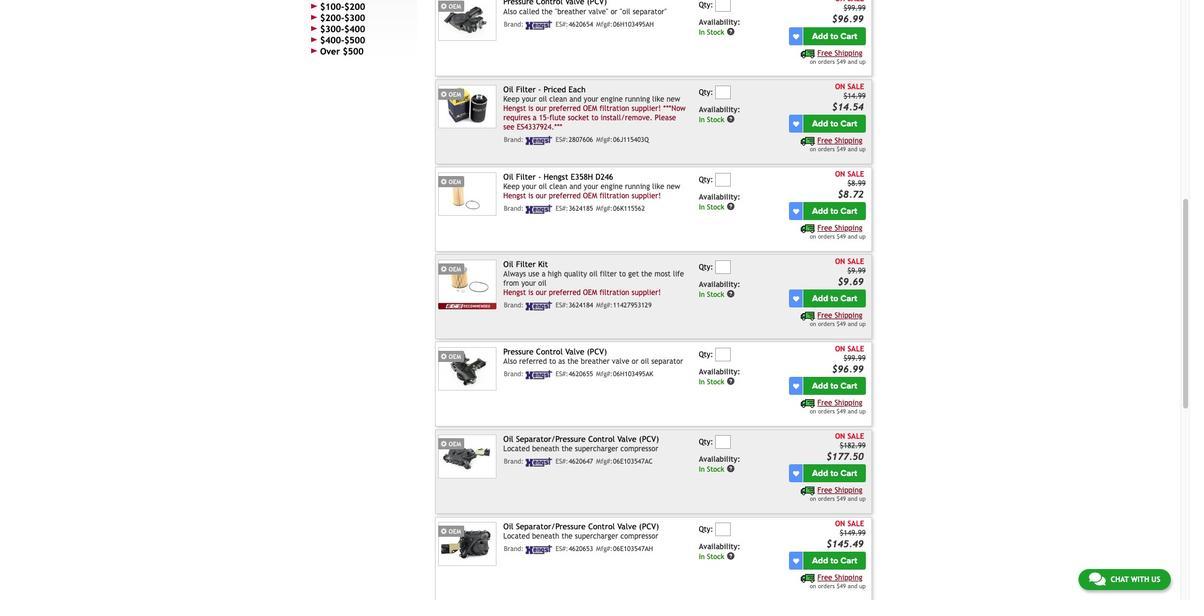 Task type: vqa. For each thing, say whether or not it's contained in the screenshot.


Task type: describe. For each thing, give the bounding box(es) containing it.
es#: for $8.72
[[555, 205, 568, 212]]

add to cart button for $8.72
[[804, 202, 866, 220]]

oil for $177.50
[[503, 434, 514, 444]]

in for $177.50
[[699, 465, 705, 474]]

question sign image for $9.69
[[727, 290, 735, 298]]

1 availability: from the top
[[699, 18, 740, 27]]

the inside pressure control valve (pcv) also referred to as the breather valve or oil separator
[[568, 357, 579, 366]]

1 question sign image from the top
[[727, 27, 735, 36]]

***now
[[663, 104, 686, 113]]

hengst - corporate logo image for $8.72
[[526, 205, 553, 214]]

(pcv) inside pressure control valve (pcv) also referred to as the breather valve or oil separator
[[587, 347, 607, 356]]

oil filter kit link
[[503, 260, 548, 269]]

filter for $14.54
[[516, 85, 536, 94]]

es#4620647 - 06e103547ac - oil separator/pressure control valve (pcv) - located beneath the supercharger compressor - hengst - audi image
[[438, 434, 496, 478]]

valve for $145.49
[[617, 522, 637, 531]]

get
[[628, 270, 639, 278]]

compressor for $145.49
[[621, 532, 658, 541]]

1 free from the top
[[817, 49, 832, 58]]

es#: for $9.69
[[555, 301, 568, 309]]

the right called on the top of the page
[[542, 7, 553, 16]]

1 mfg#: from the top
[[596, 20, 613, 28]]

mfg#: for $9.69
[[596, 301, 613, 309]]

and for $145.49
[[848, 583, 857, 590]]

chat
[[1111, 575, 1129, 584]]

like inside oil filter - priced each keep your oil clean and your engine running like new hengst is our preferred oem filtration supplier! ***now requires a 15-flute socket to install/remove. please see es4337924.***
[[652, 95, 664, 103]]

on for $145.49
[[810, 583, 816, 590]]

up for $177.50
[[859, 495, 866, 502]]

on for $14.54
[[810, 146, 816, 153]]

filter for $8.72
[[516, 172, 536, 181]]

is inside oil filter - hengst e358h d246 keep your oil clean and your engine running like new hengst is our preferred oem filtration supplier!
[[528, 192, 533, 200]]

hengst - corporate logo image for $14.54
[[526, 136, 553, 145]]

$14.54
[[832, 101, 864, 112]]

to for $99.99 $96.99
[[830, 31, 838, 42]]

es#4620653 - 06e103547ah - oil separator/pressure control valve (pcv) - located beneath the supercharger compressor - hengst - audi image
[[438, 522, 496, 566]]

most
[[655, 270, 671, 278]]

1 shipping from the top
[[835, 49, 863, 58]]

$300-
[[320, 24, 344, 34]]

install/remove.
[[601, 113, 653, 122]]

1 add to cart button from the top
[[804, 27, 866, 45]]

11427953129
[[613, 301, 652, 309]]

valve
[[612, 357, 629, 366]]

$182.99
[[840, 441, 866, 450]]

es#: 4620654 mfg#: 06h103495ah
[[555, 20, 654, 28]]

$400-
[[320, 35, 344, 45]]

1 add to cart from the top
[[812, 31, 857, 42]]

supplier! inside oil filter kit always use a high quality oil filter to get the most life from your oil hengst is our preferred oem filtration supplier!
[[632, 288, 661, 297]]

$99.99 inside $99.99 $96.99
[[844, 4, 866, 13]]

shipping for $14.54
[[835, 136, 863, 145]]

es#3624185 - 06k115562 -   oil filter - hengst e358h d246 - keep your oil clean and your engine running like new - hengst - audi volkswagen porsche image
[[438, 172, 496, 216]]

oil for $8.72
[[503, 172, 514, 181]]

supplier! inside oil filter - priced each keep your oil clean and your engine running like new hengst is our preferred oem filtration supplier! ***now requires a 15-flute socket to install/remove. please see es4337924.***
[[632, 104, 661, 113]]

es#: 4620647 mfg#: 06e103547ac
[[555, 458, 653, 465]]

es#: for $145.49
[[555, 545, 568, 552]]

06e103547ah
[[613, 545, 653, 552]]

oil filter kit always use a high quality oil filter to get the most life from your oil hengst is our preferred oem filtration supplier!
[[503, 260, 684, 297]]

like inside oil filter - hengst e358h d246 keep your oil clean and your engine running like new hengst is our preferred oem filtration supplier!
[[652, 182, 664, 191]]

valve"
[[589, 7, 608, 16]]

"breather
[[555, 7, 586, 16]]

es#4620654 - 06h103495ah - pressure control valve (pcv) - also called the "breather valve" or "oil separator" - hengst - audi volkswagen image
[[438, 0, 496, 41]]

add to wish list image for $177.50
[[793, 470, 799, 477]]

hengst left e358h
[[544, 172, 568, 181]]

is inside oil filter - priced each keep your oil clean and your engine running like new hengst is our preferred oem filtration supplier! ***now requires a 15-flute socket to install/remove. please see es4337924.***
[[528, 104, 533, 113]]

new inside oil filter - priced each keep your oil clean and your engine running like new hengst is our preferred oem filtration supplier! ***now requires a 15-flute socket to install/remove. please see es4337924.***
[[667, 95, 680, 103]]

supplier! inside oil filter - hengst e358h d246 keep your oil clean and your engine running like new hengst is our preferred oem filtration supplier!
[[632, 192, 661, 200]]

compressor for $177.50
[[621, 445, 658, 453]]

and inside oil filter - hengst e358h d246 keep your oil clean and your engine running like new hengst is our preferred oem filtration supplier!
[[569, 182, 582, 191]]

add to cart for $9.69
[[812, 293, 857, 304]]

preferred inside oil filter - hengst e358h d246 keep your oil clean and your engine running like new hengst is our preferred oem filtration supplier!
[[549, 192, 581, 200]]

us
[[1152, 575, 1160, 584]]

your down e358h
[[584, 182, 598, 191]]

1 up from the top
[[859, 58, 866, 65]]

chat with us link
[[1078, 569, 1171, 590]]

es#: 4620653 mfg#: 06e103547ah
[[555, 545, 653, 552]]

cart for $96.99
[[841, 381, 857, 391]]

1 orders from the top
[[818, 58, 835, 65]]

your down oil filter - priced each link
[[522, 95, 537, 103]]

availability: in stock for $8.72
[[699, 193, 740, 211]]

add to cart button for $145.49
[[804, 552, 866, 570]]

high
[[548, 270, 562, 278]]

15-
[[539, 113, 550, 122]]

oil filter - hengst e358h d246 keep your oil clean and your engine running like new hengst is our preferred oem filtration supplier!
[[503, 172, 680, 200]]

separator"
[[633, 7, 667, 16]]

add to cart for $145.49
[[812, 556, 857, 566]]

oil separator/pressure control valve (pcv) link for $145.49
[[503, 522, 659, 531]]

oil filter - priced each link
[[503, 85, 586, 94]]

up for $96.99
[[859, 408, 866, 415]]

add to cart button for $9.69
[[804, 290, 866, 308]]

1 also from the top
[[503, 7, 517, 16]]

1 $49 from the top
[[837, 58, 846, 65]]

oil left filter
[[589, 270, 598, 278]]

1 es#: from the top
[[555, 20, 568, 28]]

$49 for $14.54
[[837, 146, 846, 153]]

is inside oil filter kit always use a high quality oil filter to get the most life from your oil hengst is our preferred oem filtration supplier!
[[528, 288, 533, 297]]

e358h
[[571, 172, 593, 181]]

$149.99
[[840, 529, 866, 537]]

1 free shipping on orders $49 and up from the top
[[810, 49, 866, 65]]

availability: in stock for $145.49
[[699, 543, 740, 561]]

pressure control valve (pcv) also referred to as the breather valve or oil separator
[[503, 347, 683, 366]]

and inside oil filter - priced each keep your oil clean and your engine running like new hengst is our preferred oem filtration supplier! ***now requires a 15-flute socket to install/remove. please see es4337924.***
[[569, 95, 582, 103]]

pressure
[[503, 347, 534, 356]]

free shipping on orders $49 and up for $14.54
[[810, 136, 866, 153]]

qty: for $8.72
[[699, 175, 713, 184]]

and for $8.72
[[848, 233, 857, 240]]

stock for $14.54
[[707, 115, 724, 124]]

1 availability: in stock from the top
[[699, 18, 740, 36]]

(pcv) for $145.49
[[639, 522, 659, 531]]

4620654
[[569, 20, 593, 28]]

availability: for $96.99
[[699, 368, 740, 376]]

shipping for $96.99
[[835, 399, 863, 407]]

es#: for $96.99
[[555, 370, 568, 378]]

use
[[528, 270, 539, 278]]

$200-$300 link
[[309, 12, 412, 24]]

filter for $9.69
[[516, 260, 536, 269]]

to inside pressure control valve (pcv) also referred to as the breather valve or oil separator
[[549, 357, 556, 366]]

1 stock from the top
[[707, 28, 724, 36]]

$100-$200 $200-$300 $300-$400 $400-$500 over $500
[[320, 1, 365, 56]]

clean inside oil filter - hengst e358h d246 keep your oil clean and your engine running like new hengst is our preferred oem filtration supplier!
[[549, 182, 567, 191]]

on for $177.50
[[835, 432, 845, 441]]

on sale $8.99 $8.72
[[835, 170, 866, 199]]

and for $14.54
[[848, 146, 857, 153]]

1 qty: from the top
[[699, 0, 713, 9]]

$8.72
[[838, 188, 864, 199]]

availability: in stock for $96.99
[[699, 368, 740, 386]]

preferred inside oil filter kit always use a high quality oil filter to get the most life from your oil hengst is our preferred oem filtration supplier!
[[549, 288, 581, 297]]

pressure control valve (pcv) link
[[503, 347, 607, 356]]

- for $8.72
[[538, 172, 541, 181]]

$9.99
[[847, 266, 866, 275]]

1 on from the top
[[810, 58, 816, 65]]

located for $177.50
[[503, 445, 530, 453]]

to for on sale $149.99 $145.49
[[830, 556, 838, 566]]

2807606
[[569, 136, 593, 143]]

referred
[[519, 357, 547, 366]]

keep inside oil filter - hengst e358h d246 keep your oil clean and your engine running like new hengst is our preferred oem filtration supplier!
[[503, 182, 520, 191]]

qty: for $14.54
[[699, 88, 713, 96]]

over $500 link
[[309, 46, 412, 57]]

on sale $149.99 $145.49
[[826, 519, 866, 549]]

the up the 4620647
[[562, 445, 573, 453]]

on sale $9.99 $9.69
[[835, 257, 866, 287]]

mfg#: for $96.99
[[596, 370, 613, 378]]

es#: 2807606 mfg#: 06j115403q
[[555, 136, 649, 143]]

orders for $14.54
[[818, 146, 835, 153]]

requires
[[503, 113, 531, 122]]

the up 4620653
[[562, 532, 573, 541]]

1 add from the top
[[812, 31, 828, 42]]

oem inside oil filter kit always use a high quality oil filter to get the most life from your oil hengst is our preferred oem filtration supplier!
[[583, 288, 597, 297]]

$145.49
[[826, 538, 864, 549]]

availability: for $145.49
[[699, 543, 740, 551]]

valve for $177.50
[[617, 434, 637, 444]]

filter
[[600, 270, 617, 278]]

$400-$500 link
[[309, 35, 412, 46]]

availability: for $14.54
[[699, 105, 740, 114]]

add to cart for $8.72
[[812, 206, 857, 216]]

oil inside pressure control valve (pcv) also referred to as the breather valve or oil separator
[[641, 357, 649, 366]]

free for $14.54
[[817, 136, 832, 145]]

stock for $145.49
[[707, 552, 724, 561]]

06e103547ac
[[613, 458, 653, 465]]

quality
[[564, 270, 587, 278]]

es#: 4620655 mfg#: 06h103495ak
[[555, 370, 653, 378]]

1 vertical spatial $500
[[343, 46, 364, 56]]

oil down use
[[538, 279, 547, 288]]

a inside oil filter - priced each keep your oil clean and your engine running like new hengst is our preferred oem filtration supplier! ***now requires a 15-flute socket to install/remove. please see es4337924.***
[[533, 113, 537, 122]]

in for $14.54
[[699, 115, 705, 124]]

d246
[[596, 172, 613, 181]]

es#4620655 - 06h103495ak - pressure control valve (pcv) - also referred to as the breather valve or oil separator - hengst - audi image
[[438, 347, 496, 391]]

breather
[[581, 357, 610, 366]]

question sign image for $96.99
[[727, 377, 735, 386]]

add to cart button for $96.99
[[804, 377, 866, 395]]

$400
[[344, 24, 365, 34]]

your down oil filter - hengst e358h d246 'link'
[[522, 182, 537, 191]]

oil for $14.54
[[503, 85, 514, 94]]

es#: 3624184 mfg#: 11427953129
[[555, 301, 652, 309]]

$49 for $96.99
[[837, 408, 846, 415]]

from
[[503, 279, 519, 288]]

free for $177.50
[[817, 486, 832, 495]]

add to wish list image for $8.72
[[793, 208, 799, 214]]

1 hengst - corporate logo image from the top
[[526, 20, 553, 30]]

stock for $177.50
[[707, 465, 724, 474]]

$14.99
[[844, 91, 866, 100]]

4620647
[[569, 458, 593, 465]]

1 brand: from the top
[[504, 20, 524, 28]]

oil filter - priced each keep your oil clean and your engine running like new hengst is our preferred oem filtration supplier! ***now requires a 15-flute socket to install/remove. please see es4337924.***
[[503, 85, 686, 131]]

$49 for $145.49
[[837, 583, 846, 590]]

mfg#: for $177.50
[[596, 458, 613, 465]]

sale for $14.54
[[847, 82, 864, 91]]

and up $14.99
[[848, 58, 857, 65]]

- for $14.54
[[538, 85, 541, 94]]

hengst inside oil filter kit always use a high quality oil filter to get the most life from your oil hengst is our preferred oem filtration supplier!
[[503, 288, 526, 297]]

$200-
[[320, 12, 344, 23]]

1 cart from the top
[[841, 31, 857, 42]]

life
[[673, 270, 684, 278]]

"oil
[[620, 7, 630, 16]]

$300-$400 link
[[309, 24, 412, 35]]

always
[[503, 270, 526, 278]]

oil filter - hengst e358h d246 link
[[503, 172, 613, 181]]

free shipping image for $9.69
[[801, 312, 815, 321]]

our inside oil filter - hengst e358h d246 keep your oil clean and your engine running like new hengst is our preferred oem filtration supplier!
[[536, 192, 547, 200]]

add for $145.49
[[812, 556, 828, 566]]

priced
[[544, 85, 566, 94]]



Task type: locate. For each thing, give the bounding box(es) containing it.
oem inside oil filter - priced each keep your oil clean and your engine running like new hengst is our preferred oem filtration supplier! ***now requires a 15-flute socket to install/remove. please see es4337924.***
[[583, 104, 597, 113]]

1 horizontal spatial or
[[632, 357, 639, 366]]

oil inside oil filter kit always use a high quality oil filter to get the most life from your oil hengst is our preferred oem filtration supplier!
[[503, 260, 514, 269]]

1 vertical spatial is
[[528, 192, 533, 200]]

5 shipping from the top
[[835, 399, 863, 407]]

0 vertical spatial our
[[536, 104, 547, 113]]

5 add to cart button from the top
[[804, 377, 866, 395]]

oem inside oil filter - hengst e358h d246 keep your oil clean and your engine running like new hengst is our preferred oem filtration supplier!
[[583, 192, 597, 200]]

6 stock from the top
[[707, 465, 724, 474]]

up up $149.99
[[859, 495, 866, 502]]

0 vertical spatial free shipping image
[[801, 312, 815, 321]]

$96.99
[[832, 13, 864, 24], [832, 363, 864, 374]]

free shipping image
[[801, 50, 815, 58], [801, 137, 815, 146], [801, 224, 815, 233], [801, 487, 815, 495], [801, 574, 815, 583]]

in for $96.99
[[699, 377, 705, 386]]

4 question sign image from the top
[[727, 464, 735, 473]]

cart for $9.69
[[841, 293, 857, 304]]

running up "06k115562"
[[625, 182, 650, 191]]

free shipping on orders $49 and up for $96.99
[[810, 399, 866, 415]]

to inside oil filter - priced each keep your oil clean and your engine running like new hengst is our preferred oem filtration supplier! ***now requires a 15-flute socket to install/remove. please see es4337924.***
[[591, 113, 598, 122]]

mfg#: right 4620653
[[596, 545, 613, 552]]

2 vertical spatial add to wish list image
[[793, 383, 799, 389]]

0 vertical spatial supercharger
[[575, 445, 618, 453]]

3 availability: in stock from the top
[[699, 193, 740, 211]]

oil right es#3624185 - 06k115562 -   oil filter - hengst e358h d246 - keep your oil clean and your engine running like new - hengst - audi volkswagen porsche image
[[503, 172, 514, 181]]

sale for $8.72
[[847, 170, 864, 178]]

2 is from the top
[[528, 192, 533, 200]]

3 add to wish list image from the top
[[793, 383, 799, 389]]

control up as
[[536, 347, 563, 356]]

sale for $9.69
[[847, 257, 864, 266]]

is down use
[[528, 288, 533, 297]]

hengst inside oil filter - priced each keep your oil clean and your engine running like new hengst is our preferred oem filtration supplier! ***now requires a 15-flute socket to install/remove. please see es4337924.***
[[503, 104, 526, 113]]

4 availability: from the top
[[699, 280, 740, 289]]

1 vertical spatial question sign image
[[727, 202, 735, 211]]

supplier! up 11427953129
[[632, 288, 661, 297]]

2 brand: from the top
[[504, 136, 524, 143]]

sale inside on sale $182.99 $177.50
[[847, 432, 864, 441]]

2 vertical spatial our
[[536, 288, 547, 297]]

$96.99 inside on sale $99.99 $96.99
[[832, 363, 864, 374]]

oil inside oil filter - priced each keep your oil clean and your engine running like new hengst is our preferred oem filtration supplier! ***now requires a 15-flute socket to install/remove. please see es4337924.***
[[503, 85, 514, 94]]

free shipping on orders $49 and up for $177.50
[[810, 486, 866, 502]]

0 vertical spatial question sign image
[[727, 115, 735, 123]]

3 free shipping on orders $49 and up from the top
[[810, 224, 866, 240]]

filter inside oil filter - hengst e358h d246 keep your oil clean and your engine running like new hengst is our preferred oem filtration supplier!
[[516, 172, 536, 181]]

3 filter from the top
[[516, 260, 536, 269]]

5 on from the top
[[810, 408, 816, 415]]

$49 up on sale $99.99 $96.99 at the bottom right
[[837, 321, 846, 327]]

availability: for $9.69
[[699, 280, 740, 289]]

1 in from the top
[[699, 28, 705, 36]]

2 vertical spatial valve
[[617, 522, 637, 531]]

is
[[528, 104, 533, 113], [528, 192, 533, 200], [528, 288, 533, 297]]

7 up from the top
[[859, 583, 866, 590]]

oil
[[539, 95, 547, 103], [539, 182, 547, 191], [589, 270, 598, 278], [538, 279, 547, 288], [641, 357, 649, 366]]

on for $177.50
[[810, 495, 816, 502]]

4620655
[[569, 370, 593, 378]]

0 vertical spatial clean
[[549, 95, 567, 103]]

cart down on sale $99.99 $96.99 at the bottom right
[[841, 381, 857, 391]]

3 stock from the top
[[707, 203, 724, 211]]

supercharger for $177.50
[[575, 445, 618, 453]]

2 free from the top
[[817, 136, 832, 145]]

- inside oil filter - hengst e358h d246 keep your oil clean and your engine running like new hengst is our preferred oem filtration supplier!
[[538, 172, 541, 181]]

3 our from the top
[[536, 288, 547, 297]]

also
[[503, 7, 517, 16], [503, 357, 517, 366]]

brand: for $9.69
[[504, 301, 524, 309]]

$8.99
[[847, 179, 866, 188]]

availability: in stock
[[699, 18, 740, 36], [699, 105, 740, 124], [699, 193, 740, 211], [699, 280, 740, 299], [699, 368, 740, 386], [699, 455, 740, 474], [699, 543, 740, 561]]

1 vertical spatial compressor
[[621, 532, 658, 541]]

3 orders from the top
[[818, 233, 835, 240]]

filter
[[516, 85, 536, 94], [516, 172, 536, 181], [516, 260, 536, 269]]

2 on from the top
[[810, 146, 816, 153]]

$49 up on sale $8.99 $8.72
[[837, 146, 846, 153]]

es#: down as
[[555, 370, 568, 378]]

availability: for $177.50
[[699, 455, 740, 464]]

1 vertical spatial oil separator/pressure control valve (pcv) link
[[503, 522, 659, 531]]

add to cart button
[[804, 27, 866, 45], [804, 115, 866, 133], [804, 202, 866, 220], [804, 290, 866, 308], [804, 377, 866, 395], [804, 464, 866, 482], [804, 552, 866, 570]]

valve inside pressure control valve (pcv) also referred to as the breather valve or oil separator
[[565, 347, 584, 356]]

add for $177.50
[[812, 468, 828, 479]]

4 mfg#: from the top
[[596, 301, 613, 309]]

oil separator/pressure control valve (pcv) located beneath the supercharger compressor up 4620653
[[503, 522, 659, 541]]

2 vertical spatial filtration
[[599, 288, 629, 297]]

1 located from the top
[[503, 445, 530, 453]]

2 add to cart from the top
[[812, 118, 857, 129]]

stock
[[707, 28, 724, 36], [707, 115, 724, 124], [707, 203, 724, 211], [707, 290, 724, 299], [707, 377, 724, 386], [707, 465, 724, 474], [707, 552, 724, 561]]

free shipping image for $96.99
[[801, 399, 815, 408]]

06h103495ak
[[613, 370, 653, 378]]

sale inside 'on sale $149.99 $145.49'
[[847, 519, 864, 528]]

hengst
[[503, 104, 526, 113], [544, 172, 568, 181], [503, 192, 526, 200], [503, 288, 526, 297]]

brand: for $177.50
[[504, 458, 524, 465]]

keep up requires
[[503, 95, 520, 103]]

3 sale from the top
[[847, 257, 864, 266]]

oil separator/pressure control valve (pcv) located beneath the supercharger compressor for $145.49
[[503, 522, 659, 541]]

3 shipping from the top
[[835, 224, 863, 233]]

2 vertical spatial (pcv)
[[639, 522, 659, 531]]

add to cart button down $99.99 $96.99
[[804, 27, 866, 45]]

shipping for $8.72
[[835, 224, 863, 233]]

up up $8.99
[[859, 146, 866, 153]]

mfg#: for $8.72
[[596, 205, 613, 212]]

add to cart button down $145.49
[[804, 552, 866, 570]]

es#: for $177.50
[[555, 458, 568, 465]]

0 vertical spatial filter
[[516, 85, 536, 94]]

$9.69
[[838, 276, 864, 287]]

1 - from the top
[[538, 85, 541, 94]]

free for $96.99
[[817, 399, 832, 407]]

3 is from the top
[[528, 288, 533, 297]]

your inside oil filter kit always use a high quality oil filter to get the most life from your oil hengst is our preferred oem filtration supplier!
[[521, 279, 536, 288]]

3 free from the top
[[817, 224, 832, 233]]

oil separator/pressure control valve (pcv) located beneath the supercharger compressor up the 4620647
[[503, 434, 659, 453]]

$100-
[[320, 1, 344, 12]]

supercharger up es#: 4620647 mfg#: 06e103547ac
[[575, 445, 618, 453]]

qty: for $177.50
[[699, 438, 713, 446]]

free for $9.69
[[817, 311, 832, 320]]

7 add from the top
[[812, 556, 828, 566]]

6 availability: in stock from the top
[[699, 455, 740, 474]]

6 hengst - corporate logo image from the top
[[526, 458, 553, 467]]

to for on sale $9.99 $9.69
[[830, 293, 838, 304]]

located for $145.49
[[503, 532, 530, 541]]

beneath
[[532, 445, 559, 453], [532, 532, 559, 541]]

free shipping on orders $49 and up for $9.69
[[810, 311, 866, 327]]

cart for $8.72
[[841, 206, 857, 216]]

- left e358h
[[538, 172, 541, 181]]

5 $49 from the top
[[837, 408, 846, 415]]

1 vertical spatial or
[[632, 357, 639, 366]]

2 vertical spatial is
[[528, 288, 533, 297]]

6 shipping from the top
[[835, 486, 863, 495]]

engine up install/remove.
[[601, 95, 623, 103]]

1 question sign image from the top
[[727, 115, 735, 123]]

es#2807606 - 06j115403q - oil filter - priced each - keep your oil clean and your engine running like new - hengst - audi volkswagen image
[[438, 85, 496, 128]]

1 vertical spatial add to wish list image
[[793, 121, 799, 127]]

see
[[503, 123, 514, 131]]

2 sale from the top
[[847, 170, 864, 178]]

on inside 'on sale $9.99 $9.69'
[[835, 257, 845, 266]]

2 filter from the top
[[516, 172, 536, 181]]

clean down the 'priced'
[[549, 95, 567, 103]]

and for $177.50
[[848, 495, 857, 502]]

5 availability: in stock from the top
[[699, 368, 740, 386]]

mfg#: down valve"
[[596, 20, 613, 28]]

7 hengst - corporate logo image from the top
[[526, 545, 553, 554]]

please
[[655, 113, 676, 122]]

add to cart down $14.54
[[812, 118, 857, 129]]

1 vertical spatial like
[[652, 182, 664, 191]]

sale inside on sale $8.99 $8.72
[[847, 170, 864, 178]]

4 free from the top
[[817, 311, 832, 320]]

free for $145.49
[[817, 574, 832, 582]]

new inside oil filter - hengst e358h d246 keep your oil clean and your engine running like new hengst is our preferred oem filtration supplier!
[[667, 182, 680, 191]]

5 add to cart from the top
[[812, 381, 857, 391]]

4 up from the top
[[859, 321, 866, 327]]

up
[[859, 58, 866, 65], [859, 146, 866, 153], [859, 233, 866, 240], [859, 321, 866, 327], [859, 408, 866, 415], [859, 495, 866, 502], [859, 583, 866, 590]]

2 vertical spatial control
[[588, 522, 615, 531]]

flute
[[550, 113, 566, 122]]

cart down $177.50
[[841, 468, 857, 479]]

clean
[[549, 95, 567, 103], [549, 182, 567, 191]]

free shipping image
[[801, 312, 815, 321], [801, 399, 815, 408]]

7 free shipping on orders $49 and up from the top
[[810, 574, 866, 590]]

0 horizontal spatial or
[[611, 7, 618, 16]]

2 add to cart button from the top
[[804, 115, 866, 133]]

1 vertical spatial oil separator/pressure control valve (pcv) located beneath the supercharger compressor
[[503, 522, 659, 541]]

over
[[320, 46, 340, 56]]

1 vertical spatial oem
[[583, 192, 597, 200]]

orders for $145.49
[[818, 583, 835, 590]]

5 oil from the top
[[503, 522, 514, 531]]

0 vertical spatial (pcv)
[[587, 347, 607, 356]]

(pcv) up the 06e103547ah
[[639, 522, 659, 531]]

es#: left 2807606
[[555, 136, 568, 143]]

stock for $9.69
[[707, 290, 724, 299]]

oil up 06h103495ak
[[641, 357, 649, 366]]

question sign image for $14.54
[[727, 115, 735, 123]]

7 shipping from the top
[[835, 574, 863, 582]]

filtration inside oil filter - priced each keep your oil clean and your engine running like new hengst is our preferred oem filtration supplier! ***now requires a 15-flute socket to install/remove. please see es4337924.***
[[599, 104, 629, 113]]

brand: down called on the top of the page
[[504, 20, 524, 28]]

to left as
[[549, 357, 556, 366]]

2 supercharger from the top
[[575, 532, 618, 541]]

also down pressure
[[503, 357, 517, 366]]

hengst - corporate logo image down oil filter - hengst e358h d246 'link'
[[526, 205, 553, 214]]

shipping for $145.49
[[835, 574, 863, 582]]

stock for $8.72
[[707, 203, 724, 211]]

0 vertical spatial add to wish list image
[[793, 33, 799, 39]]

1 vertical spatial engine
[[601, 182, 623, 191]]

sale
[[847, 82, 864, 91], [847, 170, 864, 178], [847, 257, 864, 266], [847, 344, 864, 353], [847, 432, 864, 441], [847, 519, 864, 528]]

1 vertical spatial clean
[[549, 182, 567, 191]]

qty: for $9.69
[[699, 263, 713, 271]]

your
[[522, 95, 537, 103], [584, 95, 598, 103], [522, 182, 537, 191], [584, 182, 598, 191], [521, 279, 536, 288]]

$49 up 'on sale $149.99 $145.49'
[[837, 495, 846, 502]]

7 add to cart button from the top
[[804, 552, 866, 570]]

7 $49 from the top
[[837, 583, 846, 590]]

es#: for $14.54
[[555, 136, 568, 143]]

hengst - corporate logo image left the 4620647
[[526, 458, 553, 467]]

0 vertical spatial control
[[536, 347, 563, 356]]

located
[[503, 445, 530, 453], [503, 532, 530, 541]]

cart for $177.50
[[841, 468, 857, 479]]

filtration inside oil filter - hengst e358h d246 keep your oil clean and your engine running like new hengst is our preferred oem filtration supplier!
[[599, 192, 629, 200]]

4 stock from the top
[[707, 290, 724, 299]]

2 vertical spatial filter
[[516, 260, 536, 269]]

5 up from the top
[[859, 408, 866, 415]]

$96.99 inside $99.99 $96.99
[[832, 13, 864, 24]]

1 is from the top
[[528, 104, 533, 113]]

add to cart for $96.99
[[812, 381, 857, 391]]

up for $9.69
[[859, 321, 866, 327]]

2 vertical spatial preferred
[[549, 288, 581, 297]]

2 up from the top
[[859, 146, 866, 153]]

0 horizontal spatial a
[[533, 113, 537, 122]]

6 on from the top
[[810, 495, 816, 502]]

1 vertical spatial a
[[542, 270, 546, 278]]

0 vertical spatial engine
[[601, 95, 623, 103]]

0 vertical spatial -
[[538, 85, 541, 94]]

add to cart button down $177.50
[[804, 464, 866, 482]]

on inside on sale $8.99 $8.72
[[835, 170, 845, 178]]

oil for $9.69
[[503, 260, 514, 269]]

5 mfg#: from the top
[[596, 370, 613, 378]]

in
[[699, 28, 705, 36], [699, 115, 705, 124], [699, 203, 705, 211], [699, 290, 705, 299], [699, 377, 705, 386], [699, 465, 705, 474], [699, 552, 705, 561]]

valve up 06e103547ac
[[617, 434, 637, 444]]

1 vertical spatial beneath
[[532, 532, 559, 541]]

None text field
[[715, 0, 731, 12], [715, 85, 731, 99], [715, 348, 731, 361], [715, 0, 731, 12], [715, 85, 731, 99], [715, 348, 731, 361]]

located right es#4620653 - 06e103547ah - oil separator/pressure control valve (pcv) - located beneath the supercharger compressor - hengst - audi image
[[503, 532, 530, 541]]

1 vertical spatial (pcv)
[[639, 434, 659, 444]]

add to cart button down $9.69
[[804, 290, 866, 308]]

0 vertical spatial compressor
[[621, 445, 658, 453]]

0 vertical spatial valve
[[565, 347, 584, 356]]

oem up 3624185
[[583, 192, 597, 200]]

on
[[835, 82, 845, 91], [835, 170, 845, 178], [835, 257, 845, 266], [835, 344, 845, 353], [835, 432, 845, 441], [835, 519, 845, 528]]

oil separator/pressure control valve (pcv) link
[[503, 434, 659, 444], [503, 522, 659, 531]]

on for $96.99
[[810, 408, 816, 415]]

None text field
[[715, 173, 731, 186], [715, 260, 731, 274], [715, 435, 731, 449], [715, 523, 731, 536], [715, 173, 731, 186], [715, 260, 731, 274], [715, 435, 731, 449], [715, 523, 731, 536]]

to right socket
[[591, 113, 598, 122]]

5 stock from the top
[[707, 377, 724, 386]]

on for $8.72
[[810, 233, 816, 240]]

1 vertical spatial separator/pressure
[[516, 522, 586, 531]]

es#:
[[555, 20, 568, 28], [555, 136, 568, 143], [555, 205, 568, 212], [555, 301, 568, 309], [555, 370, 568, 378], [555, 458, 568, 465], [555, 545, 568, 552]]

mfg#: right the 4620647
[[596, 458, 613, 465]]

orders
[[818, 58, 835, 65], [818, 146, 835, 153], [818, 233, 835, 240], [818, 321, 835, 327], [818, 408, 835, 415], [818, 495, 835, 502], [818, 583, 835, 590]]

engine
[[601, 95, 623, 103], [601, 182, 623, 191]]

-
[[538, 85, 541, 94], [538, 172, 541, 181]]

2 free shipping image from the top
[[801, 399, 815, 408]]

brand: right es#3624185 - 06k115562 -   oil filter - hengst e358h d246 - keep your oil clean and your engine running like new - hengst - audi volkswagen porsche image
[[504, 205, 524, 212]]

shipping for $177.50
[[835, 486, 863, 495]]

also inside pressure control valve (pcv) also referred to as the breather valve or oil separator
[[503, 357, 517, 366]]

oil up always
[[503, 260, 514, 269]]

add to cart down $177.50
[[812, 468, 857, 479]]

add to wish list image for $9.69
[[793, 295, 799, 302]]

oil for $145.49
[[503, 522, 514, 531]]

qty: for $96.99
[[699, 350, 713, 359]]

es#: down '"breather'
[[555, 20, 568, 28]]

es4337924.***
[[517, 123, 563, 131]]

brand:
[[504, 20, 524, 28], [504, 136, 524, 143], [504, 205, 524, 212], [504, 301, 524, 309], [504, 370, 524, 378], [504, 458, 524, 465], [504, 545, 524, 552]]

hengst - corporate logo image down use
[[526, 301, 553, 311]]

each
[[569, 85, 586, 94]]

5 brand: from the top
[[504, 370, 524, 378]]

1 add to wish list image from the top
[[793, 208, 799, 214]]

mfg#: right 2807606
[[596, 136, 613, 143]]

free shipping on orders $49 and up down $145.49
[[810, 574, 866, 590]]

add to cart
[[812, 31, 857, 42], [812, 118, 857, 129], [812, 206, 857, 216], [812, 293, 857, 304], [812, 381, 857, 391], [812, 468, 857, 479], [812, 556, 857, 566]]

on sale $99.99 $96.99
[[832, 344, 866, 374]]

to left get
[[619, 270, 626, 278]]

engine inside oil filter - hengst e358h d246 keep your oil clean and your engine running like new hengst is our preferred oem filtration supplier!
[[601, 182, 623, 191]]

filter inside oil filter kit always use a high quality oil filter to get the most life from your oil hengst is our preferred oem filtration supplier!
[[516, 260, 536, 269]]

a inside oil filter kit always use a high quality oil filter to get the most life from your oil hengst is our preferred oem filtration supplier!
[[542, 270, 546, 278]]

$200
[[344, 1, 365, 12]]

add to wish list image for $145.49
[[793, 558, 799, 564]]

0 vertical spatial oem
[[583, 104, 597, 113]]

5 free shipping on orders $49 and up from the top
[[810, 399, 866, 415]]

orders for $177.50
[[818, 495, 835, 502]]

2 our from the top
[[536, 192, 547, 200]]

free shipping image for $8.72
[[801, 224, 815, 233]]

preferred inside oil filter - priced each keep your oil clean and your engine running like new hengst is our preferred oem filtration supplier! ***now requires a 15-flute socket to install/remove. please see es4337924.***
[[549, 104, 581, 113]]

1 vertical spatial running
[[625, 182, 650, 191]]

also called the "breather valve" or "oil separator"
[[503, 7, 667, 16]]

2 in from the top
[[699, 115, 705, 124]]

oil inside oil filter - hengst e358h d246 keep your oil clean and your engine running like new hengst is our preferred oem filtration supplier!
[[539, 182, 547, 191]]

up up on sale $99.99 $96.99 at the bottom right
[[859, 321, 866, 327]]

0 vertical spatial supplier!
[[632, 104, 661, 113]]

7 add to cart from the top
[[812, 556, 857, 566]]

0 vertical spatial $96.99
[[832, 13, 864, 24]]

stock for $96.99
[[707, 377, 724, 386]]

(pcv) up 06e103547ac
[[639, 434, 659, 444]]

cart
[[841, 31, 857, 42], [841, 118, 857, 129], [841, 206, 857, 216], [841, 293, 857, 304], [841, 381, 857, 391], [841, 468, 857, 479], [841, 556, 857, 566]]

running inside oil filter - priced each keep your oil clean and your engine running like new hengst is our preferred oem filtration supplier! ***now requires a 15-flute socket to install/remove. please see es4337924.***
[[625, 95, 650, 103]]

shipping down $9.69
[[835, 311, 863, 320]]

question sign image for $177.50
[[727, 464, 735, 473]]

sale inside on sale $14.99 $14.54
[[847, 82, 864, 91]]

1 add to wish list image from the top
[[793, 33, 799, 39]]

shipping
[[835, 49, 863, 58], [835, 136, 863, 145], [835, 224, 863, 233], [835, 311, 863, 320], [835, 399, 863, 407], [835, 486, 863, 495], [835, 574, 863, 582]]

on
[[810, 58, 816, 65], [810, 146, 816, 153], [810, 233, 816, 240], [810, 321, 816, 327], [810, 408, 816, 415], [810, 495, 816, 502], [810, 583, 816, 590]]

0 vertical spatial beneath
[[532, 445, 559, 453]]

6 up from the top
[[859, 495, 866, 502]]

2 vertical spatial supplier!
[[632, 288, 661, 297]]

5 on from the top
[[835, 432, 845, 441]]

free shipping on orders $49 and up down $14.54
[[810, 136, 866, 153]]

1 vertical spatial preferred
[[549, 192, 581, 200]]

$177.50
[[826, 450, 864, 462]]

- left the 'priced'
[[538, 85, 541, 94]]

brand: down see
[[504, 136, 524, 143]]

3 on from the top
[[835, 257, 845, 266]]

oem up socket
[[583, 104, 597, 113]]

free
[[817, 49, 832, 58], [817, 136, 832, 145], [817, 224, 832, 233], [817, 311, 832, 320], [817, 399, 832, 407], [817, 486, 832, 495], [817, 574, 832, 582]]

4620653
[[569, 545, 593, 552]]

running inside oil filter - hengst e358h d246 keep your oil clean and your engine running like new hengst is our preferred oem filtration supplier!
[[625, 182, 650, 191]]

0 vertical spatial running
[[625, 95, 650, 103]]

brand: for $8.72
[[504, 205, 524, 212]]

6 es#: from the top
[[555, 458, 568, 465]]

06j115403q
[[613, 136, 649, 143]]

1 vertical spatial $96.99
[[832, 363, 864, 374]]

your down use
[[521, 279, 536, 288]]

2 running from the top
[[625, 182, 650, 191]]

2 availability: in stock from the top
[[699, 105, 740, 124]]

and for $96.99
[[848, 408, 857, 415]]

hengst - corporate logo image left 4620653
[[526, 545, 553, 554]]

on for $8.72
[[835, 170, 845, 178]]

2 separator/pressure from the top
[[516, 522, 586, 531]]

1 oil separator/pressure control valve (pcv) located beneath the supercharger compressor from the top
[[503, 434, 659, 453]]

sale inside 'on sale $9.99 $9.69'
[[847, 257, 864, 266]]

1 vertical spatial supplier!
[[632, 192, 661, 200]]

oil inside oil filter - priced each keep your oil clean and your engine running like new hengst is our preferred oem filtration supplier! ***now requires a 15-flute socket to install/remove. please see es4337924.***
[[539, 95, 547, 103]]

up down $145.49
[[859, 583, 866, 590]]

valve
[[565, 347, 584, 356], [617, 434, 637, 444], [617, 522, 637, 531]]

1 horizontal spatial a
[[542, 270, 546, 278]]

on inside on sale $99.99 $96.99
[[835, 344, 845, 353]]

oil inside oil filter - hengst e358h d246 keep your oil clean and your engine running like new hengst is our preferred oem filtration supplier!
[[503, 172, 514, 181]]

5 cart from the top
[[841, 381, 857, 391]]

0 vertical spatial like
[[652, 95, 664, 103]]

1 vertical spatial free shipping image
[[801, 399, 815, 408]]

0 vertical spatial a
[[533, 113, 537, 122]]

hengst - corporate logo image
[[526, 20, 553, 30], [526, 136, 553, 145], [526, 205, 553, 214], [526, 301, 553, 311], [526, 370, 553, 379], [526, 458, 553, 467], [526, 545, 553, 554]]

up up $182.99
[[859, 408, 866, 415]]

or inside pressure control valve (pcv) also referred to as the breather valve or oil separator
[[632, 357, 639, 366]]

$99.99 inside on sale $99.99 $96.99
[[844, 354, 866, 362]]

or up 06h103495ak
[[632, 357, 639, 366]]

free shipping on orders $49 and up
[[810, 49, 866, 65], [810, 136, 866, 153], [810, 224, 866, 240], [810, 311, 866, 327], [810, 399, 866, 415], [810, 486, 866, 502], [810, 574, 866, 590]]

1 vertical spatial also
[[503, 357, 517, 366]]

also left called on the top of the page
[[503, 7, 517, 16]]

(pcv) up breather
[[587, 347, 607, 356]]

1 filter from the top
[[516, 85, 536, 94]]

question sign image for $145.49
[[727, 552, 735, 561]]

1 oem from the top
[[583, 104, 597, 113]]

preferred up 3624184
[[549, 288, 581, 297]]

filtration up es#: 3624185 mfg#: 06k115562 on the top of the page
[[599, 192, 629, 200]]

up up $9.99
[[859, 233, 866, 240]]

keep
[[503, 95, 520, 103], [503, 182, 520, 191]]

to for on sale $182.99 $177.50
[[830, 468, 838, 479]]

add to cart button for $14.54
[[804, 115, 866, 133]]

0 vertical spatial oil separator/pressure control valve (pcv) link
[[503, 434, 659, 444]]

with
[[1131, 575, 1149, 584]]

3624184
[[569, 301, 593, 309]]

0 vertical spatial or
[[611, 7, 618, 16]]

on for $96.99
[[835, 344, 845, 353]]

socket
[[568, 113, 589, 122]]

add for $9.69
[[812, 293, 828, 304]]

on inside 'on sale $149.99 $145.49'
[[835, 519, 845, 528]]

add to wish list image
[[793, 33, 799, 39], [793, 121, 799, 127], [793, 383, 799, 389]]

and up on sale $99.99 $96.99 at the bottom right
[[848, 321, 857, 327]]

$49 up on sale $182.99 $177.50
[[837, 408, 846, 415]]

keep inside oil filter - priced each keep your oil clean and your engine running like new hengst is our preferred oem filtration supplier! ***now requires a 15-flute socket to install/remove. please see es4337924.***
[[503, 95, 520, 103]]

2 vertical spatial question sign image
[[727, 552, 735, 561]]

$300
[[344, 12, 365, 23]]

add to wish list image
[[793, 208, 799, 214], [793, 295, 799, 302], [793, 470, 799, 477], [793, 558, 799, 564]]

and up $149.99
[[848, 495, 857, 502]]

5 availability: from the top
[[699, 368, 740, 376]]

0 vertical spatial also
[[503, 7, 517, 16]]

free shipping image for $177.50
[[801, 487, 815, 495]]

1 vertical spatial filter
[[516, 172, 536, 181]]

$49 for $9.69
[[837, 321, 846, 327]]

es#: left 3624184
[[555, 301, 568, 309]]

on inside on sale $14.99 $14.54
[[835, 82, 845, 91]]

3 add to wish list image from the top
[[793, 470, 799, 477]]

to inside oil filter kit always use a high quality oil filter to get the most life from your oil hengst is our preferred oem filtration supplier!
[[619, 270, 626, 278]]

or left '"oil'
[[611, 7, 618, 16]]

0 vertical spatial $99.99
[[844, 4, 866, 13]]

06k115562
[[613, 205, 645, 212]]

2 question sign image from the top
[[727, 202, 735, 211]]

7 es#: from the top
[[555, 545, 568, 552]]

our inside oil filter - priced each keep your oil clean and your engine running like new hengst is our preferred oem filtration supplier! ***now requires a 15-flute socket to install/remove. please see es4337924.***
[[536, 104, 547, 113]]

0 vertical spatial oil separator/pressure control valve (pcv) located beneath the supercharger compressor
[[503, 434, 659, 453]]

0 vertical spatial is
[[528, 104, 533, 113]]

to
[[830, 31, 838, 42], [591, 113, 598, 122], [830, 118, 838, 129], [830, 206, 838, 216], [619, 270, 626, 278], [830, 293, 838, 304], [549, 357, 556, 366], [830, 381, 838, 391], [830, 468, 838, 479], [830, 556, 838, 566]]

running
[[625, 95, 650, 103], [625, 182, 650, 191]]

7 in from the top
[[699, 552, 705, 561]]

0 vertical spatial located
[[503, 445, 530, 453]]

filter inside oil filter - priced each keep your oil clean and your engine running like new hengst is our preferred oem filtration supplier! ***now requires a 15-flute socket to install/remove. please see es4337924.***
[[516, 85, 536, 94]]

1 vertical spatial supercharger
[[575, 532, 618, 541]]

3624185
[[569, 205, 593, 212]]

0 vertical spatial preferred
[[549, 104, 581, 113]]

beneath up the es#: 4620653 mfg#: 06e103547ah
[[532, 532, 559, 541]]

es#: left 4620653
[[555, 545, 568, 552]]

question sign image for $8.72
[[727, 202, 735, 211]]

free shipping on orders $49 and up down $177.50
[[810, 486, 866, 502]]

$99.99 $96.99
[[832, 4, 866, 24]]

06h103495ah
[[613, 20, 654, 28]]

chat with us
[[1111, 575, 1160, 584]]

1 $96.99 from the top
[[832, 13, 864, 24]]

1 vertical spatial control
[[588, 434, 615, 444]]

in for $9.69
[[699, 290, 705, 299]]

2 on from the top
[[835, 170, 845, 178]]

separator/pressure
[[516, 434, 586, 444], [516, 522, 586, 531]]

filtration
[[599, 104, 629, 113], [599, 192, 629, 200], [599, 288, 629, 297]]

4 add to cart button from the top
[[804, 290, 866, 308]]

our inside oil filter kit always use a high quality oil filter to get the most life from your oil hengst is our preferred oem filtration supplier!
[[536, 288, 547, 297]]

1 vertical spatial -
[[538, 172, 541, 181]]

question sign image
[[727, 27, 735, 36], [727, 290, 735, 298], [727, 377, 735, 386], [727, 464, 735, 473]]

control inside pressure control valve (pcv) also referred to as the breather valve or oil separator
[[536, 347, 563, 356]]

on sale $14.99 $14.54
[[832, 82, 866, 112]]

1 vertical spatial our
[[536, 192, 547, 200]]

to down $177.50
[[830, 468, 838, 479]]

and down each
[[569, 95, 582, 103]]

add to cart for $14.54
[[812, 118, 857, 129]]

hengst up requires
[[503, 104, 526, 113]]

add for $96.99
[[812, 381, 828, 391]]

0 vertical spatial separator/pressure
[[516, 434, 586, 444]]

oil right es#4620647 - 06e103547ac - oil separator/pressure control valve (pcv) - located beneath the supercharger compressor - hengst - audi image
[[503, 434, 514, 444]]

- inside oil filter - priced each keep your oil clean and your engine running like new hengst is our preferred oem filtration supplier! ***now requires a 15-flute socket to install/remove. please see es4337924.***
[[538, 85, 541, 94]]

sale inside on sale $99.99 $96.99
[[847, 344, 864, 353]]

sale for $145.49
[[847, 519, 864, 528]]

up for $8.72
[[859, 233, 866, 240]]

separator/pressure up the 4620647
[[516, 434, 586, 444]]

3 cart from the top
[[841, 206, 857, 216]]

brand: down pressure
[[504, 370, 524, 378]]

add to cart down on sale $99.99 $96.99 at the bottom right
[[812, 381, 857, 391]]

kit
[[538, 260, 548, 269]]

5 orders from the top
[[818, 408, 835, 415]]

beneath up es#: 4620647 mfg#: 06e103547ac
[[532, 445, 559, 453]]

2 clean from the top
[[549, 182, 567, 191]]

called
[[519, 7, 539, 16]]

shipping down $177.50
[[835, 486, 863, 495]]

your down each
[[584, 95, 598, 103]]

$100-$200 link
[[309, 1, 412, 12]]

1 vertical spatial filtration
[[599, 192, 629, 200]]

3 es#: from the top
[[555, 205, 568, 212]]

hengst - corporate logo image for $145.49
[[526, 545, 553, 554]]

es#: 3624185 mfg#: 06k115562
[[555, 205, 645, 212]]

1 sale from the top
[[847, 82, 864, 91]]

brand: down from
[[504, 301, 524, 309]]

as
[[558, 357, 565, 366]]

1 vertical spatial $99.99
[[844, 354, 866, 362]]

comments image
[[1089, 572, 1106, 586]]

on for $145.49
[[835, 519, 845, 528]]

question sign image
[[727, 115, 735, 123], [727, 202, 735, 211], [727, 552, 735, 561]]

located right es#4620647 - 06e103547ac - oil separator/pressure control valve (pcv) - located beneath the supercharger compressor - hengst - audi image
[[503, 445, 530, 453]]

clean down oil filter - hengst e358h d246 'link'
[[549, 182, 567, 191]]

free shipping on orders $49 and up up on sale $14.99 $14.54
[[810, 49, 866, 65]]

1 vertical spatial keep
[[503, 182, 520, 191]]

on inside on sale $182.99 $177.50
[[835, 432, 845, 441]]

engine inside oil filter - priced each keep your oil clean and your engine running like new hengst is our preferred oem filtration supplier! ***now requires a 15-flute socket to install/remove. please see es4337924.***
[[601, 95, 623, 103]]

on for $9.69
[[810, 321, 816, 327]]

mfg#: right 3624184
[[596, 301, 613, 309]]

filtration inside oil filter kit always use a high quality oil filter to get the most life from your oil hengst is our preferred oem filtration supplier!
[[599, 288, 629, 297]]

control up es#: 4620647 mfg#: 06e103547ac
[[588, 434, 615, 444]]

6 sale from the top
[[847, 519, 864, 528]]

on sale $182.99 $177.50
[[826, 432, 866, 462]]

0 vertical spatial keep
[[503, 95, 520, 103]]

preferred
[[549, 104, 581, 113], [549, 192, 581, 200], [549, 288, 581, 297]]

1 vertical spatial valve
[[617, 434, 637, 444]]

1 vertical spatial located
[[503, 532, 530, 541]]

5 qty: from the top
[[699, 350, 713, 359]]

availability: in stock for $9.69
[[699, 280, 740, 299]]

3 oem from the top
[[583, 288, 597, 297]]

add for $14.54
[[812, 118, 828, 129]]

$49 up on sale $14.99 $14.54
[[837, 58, 846, 65]]

2 vertical spatial oem
[[583, 288, 597, 297]]

the inside oil filter kit always use a high quality oil filter to get the most life from your oil hengst is our preferred oem filtration supplier!
[[641, 270, 652, 278]]

0 vertical spatial $500
[[344, 35, 365, 45]]

5 in from the top
[[699, 377, 705, 386]]

$500
[[344, 35, 365, 45], [343, 46, 364, 56]]

0 vertical spatial new
[[667, 95, 680, 103]]

and down e358h
[[569, 182, 582, 191]]

4 qty: from the top
[[699, 263, 713, 271]]

to down $9.69
[[830, 293, 838, 304]]

3 question sign image from the top
[[727, 377, 735, 386]]

3 preferred from the top
[[549, 288, 581, 297]]

hengst right es#3624185 - 06k115562 -   oil filter - hengst e358h d246 - keep your oil clean and your engine running like new - hengst - audi volkswagen porsche image
[[503, 192, 526, 200]]

4 free shipping on orders $49 and up from the top
[[810, 311, 866, 327]]

1 vertical spatial new
[[667, 182, 680, 191]]

$99.99
[[844, 4, 866, 13], [844, 354, 866, 362]]

2 add to wish list image from the top
[[793, 295, 799, 302]]

es#3624184 - 11427953129 -  oil filter kit - always use a high quality oil filter to get the most life from your oil - hengst - bmw image
[[438, 260, 496, 303]]

clean inside oil filter - priced each keep your oil clean and your engine running like new hengst is our preferred oem filtration supplier! ***now requires a 15-flute socket to install/remove. please see es4337924.***
[[549, 95, 567, 103]]

2 preferred from the top
[[549, 192, 581, 200]]

2 mfg#: from the top
[[596, 136, 613, 143]]

ecs tuning recommends this product. image
[[438, 303, 496, 309]]

hengst - corporate logo image down es4337924.*** on the top of page
[[526, 136, 553, 145]]

0 vertical spatial filtration
[[599, 104, 629, 113]]

shipping down $14.54
[[835, 136, 863, 145]]

brand: right es#4620647 - 06e103547ac - oil separator/pressure control valve (pcv) - located beneath the supercharger compressor - hengst - audi image
[[504, 458, 524, 465]]

the right get
[[641, 270, 652, 278]]

separator
[[651, 357, 683, 366]]



